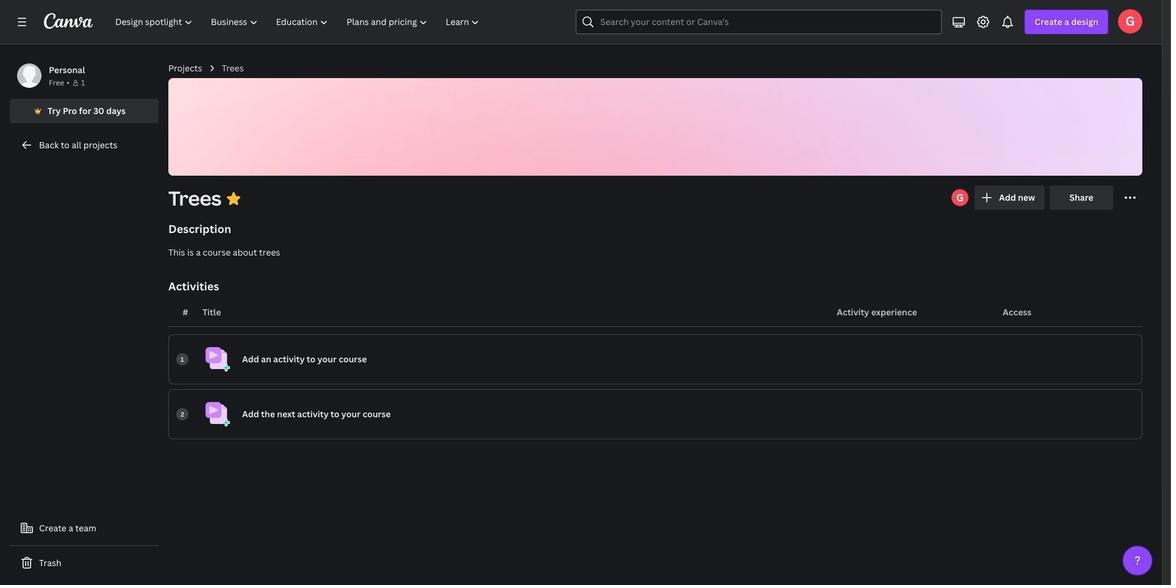 Task type: vqa. For each thing, say whether or not it's contained in the screenshot.
the Back to the right
no



Task type: describe. For each thing, give the bounding box(es) containing it.
Search search field
[[601, 10, 918, 34]]



Task type: locate. For each thing, give the bounding box(es) containing it.
row
[[168, 334, 1143, 384], [168, 389, 1143, 439]]

2 row from the top
[[168, 389, 1143, 439]]

None search field
[[576, 10, 942, 34]]

1 vertical spatial row
[[168, 389, 1143, 439]]

genericname382024 image
[[1118, 9, 1143, 34], [1118, 9, 1143, 34]]

top level navigation element
[[107, 10, 490, 34]]

1 row from the top
[[168, 334, 1143, 384]]

0 vertical spatial row
[[168, 334, 1143, 384]]



